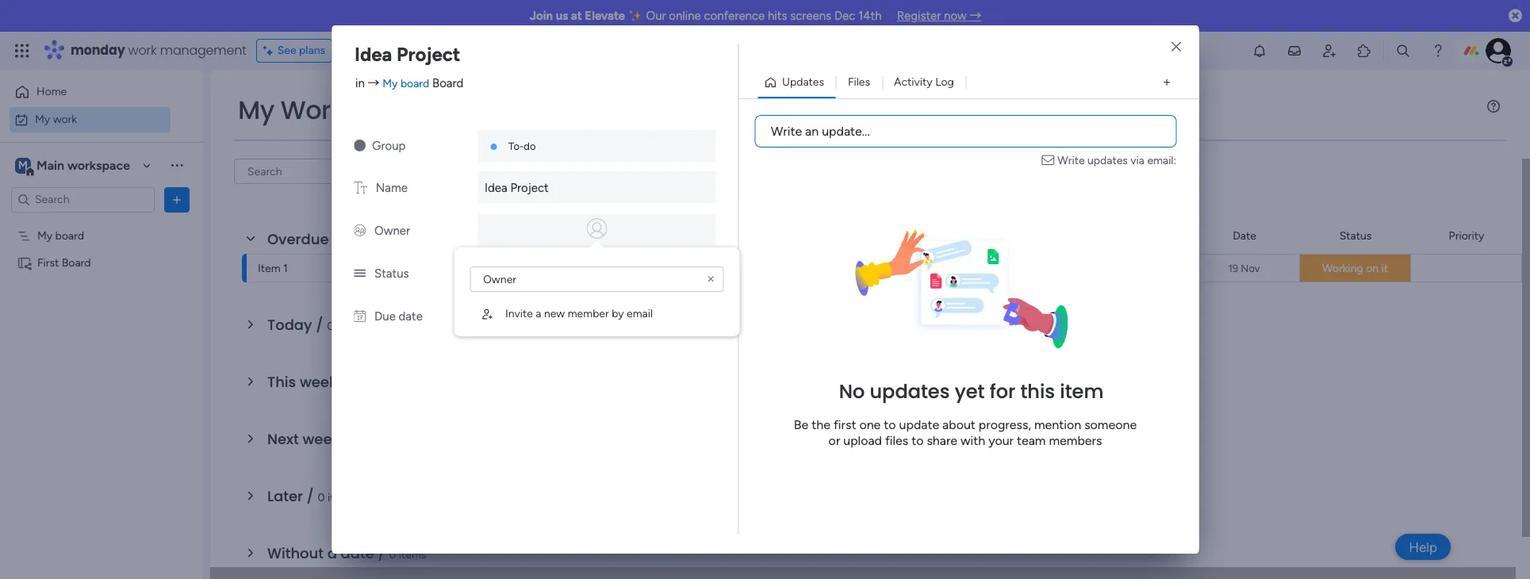 Task type: locate. For each thing, give the bounding box(es) containing it.
idea up in
[[355, 43, 392, 66]]

in → my board board
[[355, 76, 464, 90]]

1 vertical spatial write
[[1058, 154, 1085, 167]]

0 horizontal spatial first
[[37, 256, 59, 269]]

board right in
[[401, 77, 429, 90]]

0 inside later / 0 items
[[318, 491, 325, 505]]

0 horizontal spatial nov
[[593, 308, 612, 320]]

1 horizontal spatial updates
[[1088, 154, 1128, 167]]

2 horizontal spatial 0
[[389, 548, 396, 562]]

item up mention
[[1060, 379, 1104, 405]]

today
[[267, 315, 312, 335]]

0 horizontal spatial a
[[327, 544, 337, 563]]

email
[[627, 307, 653, 321]]

group left "title"
[[982, 263, 1011, 275]]

search everything image
[[1396, 43, 1412, 59]]

yet
[[955, 379, 985, 405]]

1 vertical spatial date
[[341, 544, 374, 563]]

1 horizontal spatial 0
[[327, 320, 334, 333]]

a left new
[[536, 307, 542, 321]]

share
[[927, 434, 958, 449]]

work
[[128, 41, 157, 60], [53, 112, 77, 126]]

0 vertical spatial week
[[300, 372, 337, 392]]

by
[[612, 307, 624, 321]]

1 vertical spatial to
[[912, 434, 924, 449]]

my down home
[[35, 112, 50, 126]]

a for without
[[327, 544, 337, 563]]

1 vertical spatial nov
[[593, 308, 612, 320]]

items inside today / 0 items
[[337, 320, 364, 333]]

1 right item
[[283, 262, 288, 275]]

one
[[860, 418, 881, 433]]

today / 0 items
[[267, 315, 364, 335]]

1 horizontal spatial status
[[1340, 229, 1372, 242]]

my left work
[[238, 92, 274, 128]]

my right in
[[383, 77, 398, 90]]

work right "monday"
[[128, 41, 157, 60]]

item inside dialog
[[1060, 379, 1104, 405]]

0 inside today / 0 items
[[327, 320, 334, 333]]

my for my board
[[37, 229, 53, 242]]

updates button
[[758, 70, 836, 95]]

1 vertical spatial item
[[1060, 379, 1104, 405]]

→ right in
[[368, 76, 380, 90]]

0 horizontal spatial updates
[[870, 379, 950, 405]]

my inside button
[[35, 112, 50, 126]]

board
[[401, 77, 429, 90], [55, 229, 84, 242]]

0 vertical spatial item
[[351, 234, 373, 248]]

status
[[1340, 229, 1372, 242], [375, 267, 409, 281]]

1 horizontal spatial 1
[[344, 234, 348, 248]]

Search for content search field
[[470, 267, 724, 292]]

0 vertical spatial idea project
[[355, 43, 461, 66]]

1 horizontal spatial idea project
[[485, 181, 549, 195]]

0 horizontal spatial to
[[884, 418, 896, 433]]

0 horizontal spatial board
[[55, 229, 84, 242]]

join
[[530, 9, 553, 23]]

updates for no
[[870, 379, 950, 405]]

1 vertical spatial idea
[[485, 181, 508, 195]]

2 vertical spatial 0
[[389, 548, 396, 562]]

items inside later / 0 items
[[328, 491, 355, 505]]

0 vertical spatial project
[[397, 43, 461, 66]]

new
[[544, 307, 565, 321]]

updates
[[1088, 154, 1128, 167], [870, 379, 950, 405]]

item inside overdue / 1 item
[[351, 234, 373, 248]]

0 horizontal spatial write
[[771, 124, 802, 139]]

hide done items
[[418, 164, 500, 178]]

workspace selection element
[[15, 156, 133, 177]]

write for write updates via email:
[[1058, 154, 1085, 167]]

1 horizontal spatial date
[[399, 309, 423, 324]]

write left an
[[771, 124, 802, 139]]

write updates via email:
[[1058, 154, 1177, 167]]

0 vertical spatial date
[[399, 309, 423, 324]]

team
[[1017, 434, 1046, 449]]

my inside list box
[[37, 229, 53, 242]]

for
[[990, 379, 1016, 405]]

19
[[1229, 262, 1239, 274]]

date right due
[[399, 309, 423, 324]]

1 vertical spatial 0
[[318, 491, 325, 505]]

group right v2 sun image at top
[[372, 139, 406, 153]]

None search field
[[234, 159, 383, 184]]

1 vertical spatial a
[[327, 544, 337, 563]]

0 vertical spatial →
[[970, 9, 982, 23]]

due date
[[375, 309, 423, 324]]

my down the search in workspace field on the top left of the page
[[37, 229, 53, 242]]

first
[[834, 418, 856, 433]]

0 horizontal spatial first board
[[37, 256, 91, 269]]

help button
[[1396, 534, 1451, 560]]

management
[[160, 41, 247, 60]]

updates left the "via"
[[1088, 154, 1128, 167]]

monday work management
[[71, 41, 247, 60]]

on
[[1366, 262, 1379, 275]]

see plans
[[277, 44, 325, 57]]

status up working on it
[[1340, 229, 1372, 242]]

1 vertical spatial status
[[375, 267, 409, 281]]

idea project up in → my board board
[[355, 43, 461, 66]]

1 vertical spatial idea project
[[485, 181, 549, 195]]

first inside 'link'
[[797, 263, 818, 276]]

0 horizontal spatial →
[[368, 76, 380, 90]]

project down 'customize'
[[510, 181, 549, 195]]

register now →
[[897, 9, 982, 23]]

first
[[37, 256, 59, 269], [797, 263, 818, 276]]

date inside dialog
[[399, 309, 423, 324]]

0 horizontal spatial status
[[375, 267, 409, 281]]

0 vertical spatial board
[[401, 77, 429, 90]]

my board link
[[383, 77, 429, 90]]

status right v2 status icon
[[375, 267, 409, 281]]

1 vertical spatial group
[[1007, 229, 1038, 242]]

1 horizontal spatial write
[[1058, 154, 1085, 167]]

shareable board image
[[17, 255, 32, 270]]

1 horizontal spatial first board
[[797, 263, 850, 276]]

write inside button
[[771, 124, 802, 139]]

do
[[524, 140, 536, 152]]

0 vertical spatial nov
[[1241, 262, 1260, 274]]

work down home
[[53, 112, 77, 126]]

0 vertical spatial status
[[1340, 229, 1372, 242]]

None search field
[[470, 267, 724, 292]]

notifications image
[[1252, 43, 1268, 59]]

next week /
[[267, 429, 355, 449]]

option
[[0, 221, 202, 225]]

0 horizontal spatial 1
[[283, 262, 288, 275]]

/
[[333, 229, 340, 249], [316, 315, 323, 335], [341, 372, 348, 392], [344, 429, 351, 449], [307, 486, 314, 506], [378, 544, 385, 563]]

0 horizontal spatial item
[[351, 234, 373, 248]]

files
[[848, 75, 870, 89]]

group inside no updates yet for this item dialog
[[372, 139, 406, 153]]

nov inside no updates yet for this item dialog
[[593, 308, 612, 320]]

0 vertical spatial 1
[[344, 234, 348, 248]]

week right next
[[303, 429, 340, 449]]

group up "title"
[[1007, 229, 1038, 242]]

with
[[961, 434, 986, 449]]

1 horizontal spatial nov
[[1241, 262, 1260, 274]]

items inside without a date / 0 items
[[399, 548, 426, 562]]

date right without
[[341, 544, 374, 563]]

progress,
[[979, 418, 1031, 433]]

us
[[556, 9, 568, 23]]

0
[[327, 320, 334, 333], [318, 491, 325, 505], [389, 548, 396, 562]]

week for next
[[303, 429, 340, 449]]

item left owner
[[351, 234, 373, 248]]

→
[[970, 9, 982, 23], [368, 76, 380, 90]]

update
[[899, 418, 940, 433]]

to
[[884, 418, 896, 433], [912, 434, 924, 449]]

mention
[[1035, 418, 1082, 433]]

17 nov
[[581, 308, 612, 320]]

items
[[472, 164, 500, 178], [337, 320, 364, 333], [328, 491, 355, 505], [399, 548, 426, 562]]

board down the search in workspace field on the top left of the page
[[55, 229, 84, 242]]

0 for today /
[[327, 320, 334, 333]]

to up files
[[884, 418, 896, 433]]

0 vertical spatial a
[[536, 307, 542, 321]]

this
[[1021, 379, 1055, 405]]

0 vertical spatial 0
[[327, 320, 334, 333]]

invite a new member by email
[[505, 307, 653, 321]]

0 vertical spatial work
[[128, 41, 157, 60]]

write
[[771, 124, 802, 139], [1058, 154, 1085, 167]]

board inside no updates yet for this item dialog
[[432, 76, 464, 90]]

week right "this"
[[300, 372, 337, 392]]

0 horizontal spatial 0
[[318, 491, 325, 505]]

1 horizontal spatial →
[[970, 9, 982, 23]]

updates up the update at the right
[[870, 379, 950, 405]]

my for my work
[[238, 92, 274, 128]]

1 vertical spatial updates
[[870, 379, 950, 405]]

customize
[[532, 164, 585, 178]]

idea project down to-
[[485, 181, 549, 195]]

17
[[581, 308, 591, 320]]

list box
[[0, 219, 202, 490]]

the
[[812, 418, 831, 433]]

1 horizontal spatial board
[[401, 77, 429, 90]]

1 horizontal spatial project
[[510, 181, 549, 195]]

1 horizontal spatial work
[[128, 41, 157, 60]]

board
[[432, 76, 464, 90], [62, 256, 91, 269], [821, 263, 850, 276]]

0 vertical spatial write
[[771, 124, 802, 139]]

a for invite
[[536, 307, 542, 321]]

my
[[383, 77, 398, 90], [238, 92, 274, 128], [35, 112, 50, 126], [37, 229, 53, 242]]

1 vertical spatial board
[[55, 229, 84, 242]]

1 horizontal spatial to
[[912, 434, 924, 449]]

work inside my work button
[[53, 112, 77, 126]]

1
[[344, 234, 348, 248], [283, 262, 288, 275]]

1 vertical spatial →
[[368, 76, 380, 90]]

idea down hide done items
[[485, 181, 508, 195]]

workspace image
[[15, 157, 31, 174]]

a inside [object object] element
[[536, 307, 542, 321]]

1 horizontal spatial a
[[536, 307, 542, 321]]

1 vertical spatial 1
[[283, 262, 288, 275]]

updates
[[782, 75, 824, 89]]

to down the update at the right
[[912, 434, 924, 449]]

stuck
[[582, 266, 611, 279]]

idea
[[355, 43, 392, 66], [485, 181, 508, 195]]

overdue / 1 item
[[267, 229, 373, 249]]

1 horizontal spatial first
[[797, 263, 818, 276]]

work for my
[[53, 112, 77, 126]]

join us at elevate ✨ our online conference hits screens dec 14th
[[530, 9, 882, 23]]

about
[[943, 418, 976, 433]]

1 horizontal spatial board
[[432, 76, 464, 90]]

at
[[571, 9, 582, 23]]

1 left v2 multiple person column 'image' on the left of the page
[[344, 234, 348, 248]]

next
[[267, 429, 299, 449]]

0 horizontal spatial work
[[53, 112, 77, 126]]

1 horizontal spatial idea
[[485, 181, 508, 195]]

2 horizontal spatial board
[[821, 263, 850, 276]]

a right without
[[327, 544, 337, 563]]

help image
[[1431, 43, 1446, 59]]

0 horizontal spatial idea
[[355, 43, 392, 66]]

first board
[[37, 256, 91, 269], [797, 263, 850, 276]]

help
[[1409, 539, 1438, 555]]

week for this
[[300, 372, 337, 392]]

work
[[281, 92, 344, 128]]

v2 overdue deadline image
[[483, 307, 496, 322]]

1 vertical spatial week
[[303, 429, 340, 449]]

or
[[829, 434, 840, 449]]

project up in → my board board
[[397, 43, 461, 66]]

1 vertical spatial work
[[53, 112, 77, 126]]

→ right now
[[970, 9, 982, 23]]

idea project
[[355, 43, 461, 66], [485, 181, 549, 195]]

1 horizontal spatial item
[[1060, 379, 1104, 405]]

write left the "via"
[[1058, 154, 1085, 167]]

0 vertical spatial group
[[372, 139, 406, 153]]

0 vertical spatial updates
[[1088, 154, 1128, 167]]



Task type: describe. For each thing, give the bounding box(es) containing it.
my work
[[238, 92, 344, 128]]

→ inside no updates yet for this item dialog
[[368, 76, 380, 90]]

19 nov
[[1229, 262, 1260, 274]]

envelope o image
[[1042, 152, 1058, 169]]

group title
[[982, 263, 1034, 275]]

item 1
[[258, 262, 288, 275]]

0 vertical spatial to
[[884, 418, 896, 433]]

screens
[[790, 9, 832, 23]]

no updates yet for this item dialog
[[0, 0, 1531, 579]]

later / 0 items
[[267, 486, 355, 506]]

dapulse text column image
[[354, 181, 367, 195]]

conference
[[704, 9, 765, 23]]

work for monday
[[128, 41, 157, 60]]

write an update...
[[771, 124, 870, 139]]

title
[[1014, 263, 1034, 275]]

1 vertical spatial project
[[510, 181, 549, 195]]

v2 sun image
[[354, 139, 366, 153]]

my work
[[35, 112, 77, 126]]

without
[[267, 544, 324, 563]]

customize button
[[506, 159, 591, 184]]

now
[[944, 9, 967, 23]]

to-
[[509, 140, 524, 152]]

✨
[[628, 9, 643, 23]]

register now → link
[[897, 9, 982, 23]]

first board link
[[794, 255, 941, 283]]

see plans button
[[256, 39, 333, 63]]

v2 status image
[[354, 267, 366, 281]]

an
[[805, 124, 819, 139]]

[object object] element
[[470, 298, 724, 330]]

jacob simon image
[[1486, 38, 1512, 63]]

in
[[355, 76, 365, 90]]

owner
[[375, 224, 410, 238]]

m
[[18, 158, 28, 172]]

0 horizontal spatial project
[[397, 43, 461, 66]]

elevate
[[585, 9, 625, 23]]

plans
[[299, 44, 325, 57]]

hide
[[418, 164, 442, 178]]

email:
[[1148, 154, 1177, 167]]

via
[[1131, 154, 1145, 167]]

dapulse date column image
[[354, 309, 366, 324]]

see
[[277, 44, 296, 57]]

0 horizontal spatial board
[[62, 256, 91, 269]]

select product image
[[14, 43, 30, 59]]

first inside list box
[[37, 256, 59, 269]]

activity
[[894, 75, 933, 89]]

files button
[[836, 70, 882, 95]]

hits
[[768, 9, 787, 23]]

due
[[375, 309, 396, 324]]

working
[[1323, 262, 1364, 275]]

write an update... button
[[755, 115, 1177, 148]]

Filter dashboard by text search field
[[234, 159, 383, 184]]

0 horizontal spatial idea project
[[355, 43, 461, 66]]

name
[[376, 181, 408, 195]]

clear search image
[[705, 273, 717, 286]]

my inside in → my board board
[[383, 77, 398, 90]]

main workspace
[[36, 157, 130, 173]]

members
[[1049, 434, 1102, 449]]

1 inside overdue / 1 item
[[344, 234, 348, 248]]

upload
[[844, 434, 882, 449]]

add view image
[[1164, 77, 1170, 88]]

this
[[267, 372, 296, 392]]

date
[[1233, 229, 1257, 242]]

nov for 19 nov
[[1241, 262, 1260, 274]]

invite a new member by email list box
[[467, 267, 727, 330]]

board inside in → my board board
[[401, 77, 429, 90]]

invite a new member by email dialog
[[454, 248, 739, 336]]

done
[[444, 164, 470, 178]]

v2 multiple person column image
[[354, 224, 366, 238]]

write for write an update...
[[771, 124, 802, 139]]

log
[[936, 75, 954, 89]]

invite
[[505, 307, 533, 321]]

apps image
[[1357, 43, 1373, 59]]

Search in workspace field
[[33, 190, 133, 209]]

home
[[36, 85, 67, 98]]

it
[[1382, 262, 1389, 275]]

monday
[[71, 41, 125, 60]]

invite members image
[[1322, 43, 1338, 59]]

priority
[[1449, 229, 1485, 242]]

updates for write
[[1088, 154, 1128, 167]]

2 vertical spatial group
[[982, 263, 1011, 275]]

0 vertical spatial idea
[[355, 43, 392, 66]]

no updates yet for this item
[[839, 379, 1104, 405]]

to-do
[[509, 140, 536, 152]]

update...
[[822, 124, 870, 139]]

nov for 17 nov
[[593, 308, 612, 320]]

this week /
[[267, 372, 352, 392]]

none search field inside the invite a new member by email list box
[[470, 267, 724, 292]]

first board inside 'link'
[[797, 263, 850, 276]]

files
[[885, 434, 909, 449]]

activity log button
[[882, 70, 966, 95]]

14th
[[859, 9, 882, 23]]

0 for later /
[[318, 491, 325, 505]]

register
[[897, 9, 941, 23]]

inbox image
[[1287, 43, 1303, 59]]

close image
[[1172, 41, 1181, 53]]

activity log
[[894, 75, 954, 89]]

board inside list box
[[55, 229, 84, 242]]

0 inside without a date / 0 items
[[389, 548, 396, 562]]

online
[[669, 9, 701, 23]]

list box containing my board
[[0, 219, 202, 490]]

home button
[[10, 79, 171, 105]]

0 horizontal spatial date
[[341, 544, 374, 563]]

overdue
[[267, 229, 329, 249]]

be the first one to update about progress, mention someone or upload files to share with your team members
[[794, 418, 1137, 449]]

my for my work
[[35, 112, 50, 126]]

workspace
[[67, 157, 130, 173]]

board inside 'link'
[[821, 263, 850, 276]]

member
[[568, 307, 609, 321]]

status inside no updates yet for this item dialog
[[375, 267, 409, 281]]

your
[[989, 434, 1014, 449]]



Task type: vqa. For each thing, say whether or not it's contained in the screenshot.
'Other activities'
no



